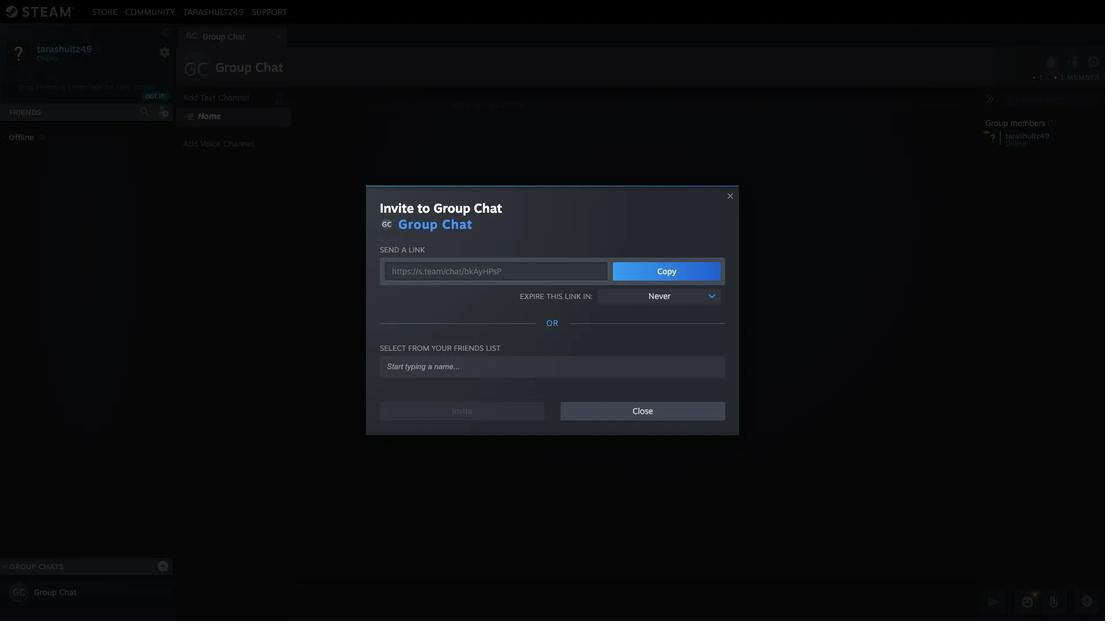 Task type: vqa. For each thing, say whether or not it's contained in the screenshot.
Drag Friends & Chats here for easy access
yes



Task type: describe. For each thing, give the bounding box(es) containing it.
group chats
[[9, 562, 64, 572]]

gc group chat
[[186, 31, 245, 41]]

0 vertical spatial group chat
[[215, 59, 283, 75]]

community link
[[121, 7, 179, 16]]

online
[[1006, 139, 1027, 148]]

this
[[547, 292, 563, 301]]

send a link
[[380, 245, 425, 254]]

manage group chat settings image
[[1087, 56, 1102, 71]]

to
[[417, 200, 430, 216]]

1 vertical spatial friends
[[9, 108, 41, 117]]

support
[[251, 7, 287, 16]]

search my friends list image
[[139, 106, 150, 117]]

add a friend image
[[157, 105, 169, 118]]

your
[[432, 344, 452, 353]]

link for this
[[565, 292, 581, 301]]

here
[[88, 83, 103, 92]]

drag
[[19, 83, 34, 92]]

select from your friends list
[[380, 344, 501, 353]]

chat inside 'gc group chat'
[[228, 32, 245, 41]]

tarashultz49 link
[[179, 7, 247, 16]]

a
[[402, 245, 407, 254]]

invite
[[380, 200, 414, 216]]

2023
[[511, 102, 525, 109]]

close
[[633, 406, 653, 416]]

unpin channel list image
[[272, 90, 287, 105]]

select
[[380, 344, 406, 353]]

0 horizontal spatial chats
[[39, 562, 64, 572]]

never
[[649, 291, 671, 301]]

send
[[380, 245, 399, 254]]

2 vertical spatial friends
[[454, 344, 484, 353]]

add for add text channel
[[183, 93, 198, 102]]

expire this link in:
[[520, 292, 593, 301]]

17,
[[501, 102, 509, 109]]

from
[[408, 344, 429, 353]]

0 vertical spatial tarashultz49
[[183, 7, 243, 16]]

member
[[1067, 73, 1100, 82]]

november
[[471, 102, 499, 109]]

support link
[[247, 7, 291, 16]]

0 horizontal spatial group chat
[[34, 588, 77, 598]]

voice
[[200, 139, 221, 149]]

community
[[125, 7, 175, 16]]

text
[[200, 93, 216, 102]]

0 vertical spatial chats
[[68, 83, 86, 92]]

in:
[[583, 292, 593, 301]]

gc inside 'gc group chat'
[[186, 31, 197, 40]]



Task type: locate. For each thing, give the bounding box(es) containing it.
friends left list
[[454, 344, 484, 353]]

1 horizontal spatial 1
[[1060, 73, 1065, 82]]

&
[[61, 83, 66, 92]]

access
[[133, 83, 154, 92]]

0 horizontal spatial 1
[[1039, 73, 1043, 82]]

2 vertical spatial group chat
[[34, 588, 77, 598]]

collapse chats list image
[[0, 565, 13, 569]]

copy
[[657, 267, 677, 276]]

create a group chat image
[[157, 560, 169, 572]]

1 vertical spatial group chat
[[398, 216, 473, 232]]

channel right voice
[[223, 139, 254, 149]]

1
[[1039, 73, 1043, 82], [1060, 73, 1065, 82]]

gc up text
[[184, 58, 209, 81]]

channel right text
[[218, 93, 249, 102]]

friday,
[[452, 102, 470, 109]]

group members
[[986, 118, 1046, 128]]

0 vertical spatial link
[[409, 245, 425, 254]]

store
[[92, 7, 117, 16]]

friends left &
[[36, 83, 59, 92]]

invite to group chat
[[380, 200, 502, 216]]

1 horizontal spatial tarashultz49
[[183, 7, 243, 16]]

0 horizontal spatial tarashultz49
[[37, 43, 92, 54]]

tarashultz49 up 'gc group chat'
[[183, 7, 243, 16]]

add for add voice channel
[[183, 139, 198, 149]]

submit image
[[987, 595, 1002, 610]]

add left text
[[183, 93, 198, 102]]

channel for add text channel
[[218, 93, 249, 102]]

collapse member list image
[[986, 94, 995, 104]]

chats right &
[[68, 83, 86, 92]]

close button
[[561, 402, 725, 421]]

close this tab image
[[273, 33, 285, 40]]

0 horizontal spatial link
[[409, 245, 425, 254]]

1 member
[[1060, 73, 1100, 82]]

2 horizontal spatial group chat
[[398, 216, 473, 232]]

group inside 'gc group chat'
[[203, 32, 226, 41]]

1 vertical spatial chats
[[39, 562, 64, 572]]

manage notification settings image
[[1044, 56, 1058, 69]]

0 vertical spatial channel
[[218, 93, 249, 102]]

1 vertical spatial channel
[[223, 139, 254, 149]]

manage friends list settings image
[[159, 47, 170, 58]]

expire
[[520, 292, 544, 301]]

friends down drag at the top left of page
[[9, 108, 41, 117]]

list
[[486, 344, 501, 353]]

gc down tarashultz49 link
[[186, 31, 197, 40]]

group chat down group chats
[[34, 588, 77, 598]]

members
[[1011, 118, 1046, 128]]

channel for add voice channel
[[223, 139, 254, 149]]

group
[[203, 32, 226, 41], [215, 59, 252, 75], [986, 118, 1008, 128], [434, 200, 471, 216], [398, 216, 438, 232], [9, 562, 36, 572], [34, 588, 57, 598]]

chats
[[68, 83, 86, 92], [39, 562, 64, 572]]

tarashultz49 online
[[1006, 131, 1050, 148]]

1 for 1 member
[[1060, 73, 1065, 82]]

group chat
[[215, 59, 283, 75], [398, 216, 473, 232], [34, 588, 77, 598]]

link right a
[[409, 245, 425, 254]]

link left in:
[[565, 292, 581, 301]]

invite a friend to this group chat image
[[1066, 55, 1080, 69]]

Filter by Name text field
[[1002, 92, 1101, 107]]

group chat up unpin channel list image at the top of page
[[215, 59, 283, 75]]

add voice channel
[[183, 139, 254, 149]]

drag friends & chats here for easy access
[[19, 83, 154, 92]]

1 horizontal spatial group chat
[[215, 59, 283, 75]]

None text field
[[385, 262, 609, 282], [295, 588, 979, 617], [385, 262, 609, 282], [295, 588, 979, 617]]

1 1 from the left
[[1039, 73, 1043, 82]]

1 add from the top
[[183, 93, 198, 102]]

link
[[409, 245, 425, 254], [565, 292, 581, 301]]

tarashultz49 down members
[[1006, 131, 1050, 140]]

Start typing a name... text field
[[386, 362, 710, 372]]

1 up filter by name text box
[[1039, 73, 1043, 82]]

0 vertical spatial add
[[183, 93, 198, 102]]

easy
[[116, 83, 131, 92]]

1 vertical spatial tarashultz49
[[37, 43, 92, 54]]

for
[[105, 83, 114, 92]]

1 vertical spatial add
[[183, 139, 198, 149]]

0 vertical spatial friends
[[36, 83, 59, 92]]

friends
[[36, 83, 59, 92], [9, 108, 41, 117], [454, 344, 484, 353]]

1 left member
[[1060, 73, 1065, 82]]

offline
[[9, 132, 34, 142]]

add left voice
[[183, 139, 198, 149]]

gc down invite
[[382, 220, 392, 229]]

group chat down invite to group chat
[[398, 216, 473, 232]]

chat
[[228, 32, 245, 41], [255, 59, 283, 75], [474, 200, 502, 216], [442, 216, 473, 232], [59, 588, 77, 598]]

gc down the collapse chats list "icon"
[[13, 587, 25, 599]]

add
[[183, 93, 198, 102], [183, 139, 198, 149]]

tarashultz49 up &
[[37, 43, 92, 54]]

2 1 from the left
[[1060, 73, 1065, 82]]

link for a
[[409, 245, 425, 254]]

copy button
[[613, 263, 721, 281]]

chats right the collapse chats list "icon"
[[39, 562, 64, 572]]

2 add from the top
[[183, 139, 198, 149]]

tarashultz49
[[183, 7, 243, 16], [37, 43, 92, 54], [1006, 131, 1050, 140]]

1 horizontal spatial chats
[[68, 83, 86, 92]]

send special image
[[1047, 596, 1061, 610]]

gc
[[186, 31, 197, 40], [184, 58, 209, 81], [382, 220, 392, 229], [13, 587, 25, 599]]

add text channel
[[183, 93, 249, 102]]

1 horizontal spatial link
[[565, 292, 581, 301]]

home
[[198, 111, 221, 121]]

friday, november 17, 2023
[[452, 102, 525, 109]]

1 vertical spatial link
[[565, 292, 581, 301]]

store link
[[88, 7, 121, 16]]

2 vertical spatial tarashultz49
[[1006, 131, 1050, 140]]

channel
[[218, 93, 249, 102], [223, 139, 254, 149]]

2 horizontal spatial tarashultz49
[[1006, 131, 1050, 140]]

or
[[546, 318, 559, 328]]

1 for 1
[[1039, 73, 1043, 82]]



